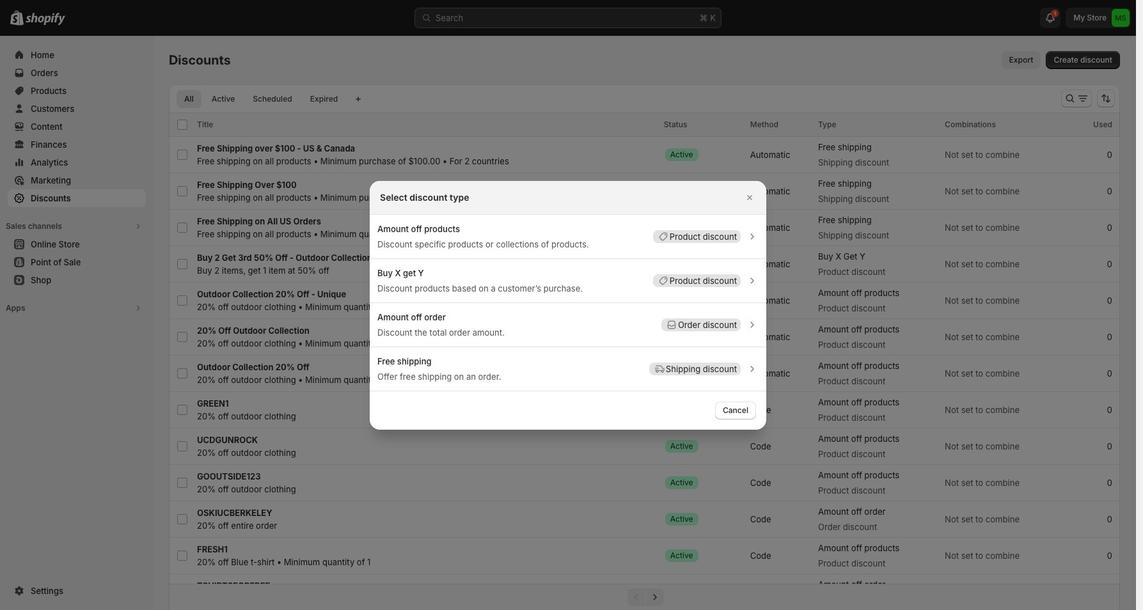 Task type: locate. For each thing, give the bounding box(es) containing it.
tab list
[[174, 90, 348, 108]]

dialog
[[0, 181, 1137, 430]]



Task type: describe. For each thing, give the bounding box(es) containing it.
pagination element
[[169, 584, 1121, 611]]

shopify image
[[26, 13, 65, 26]]



